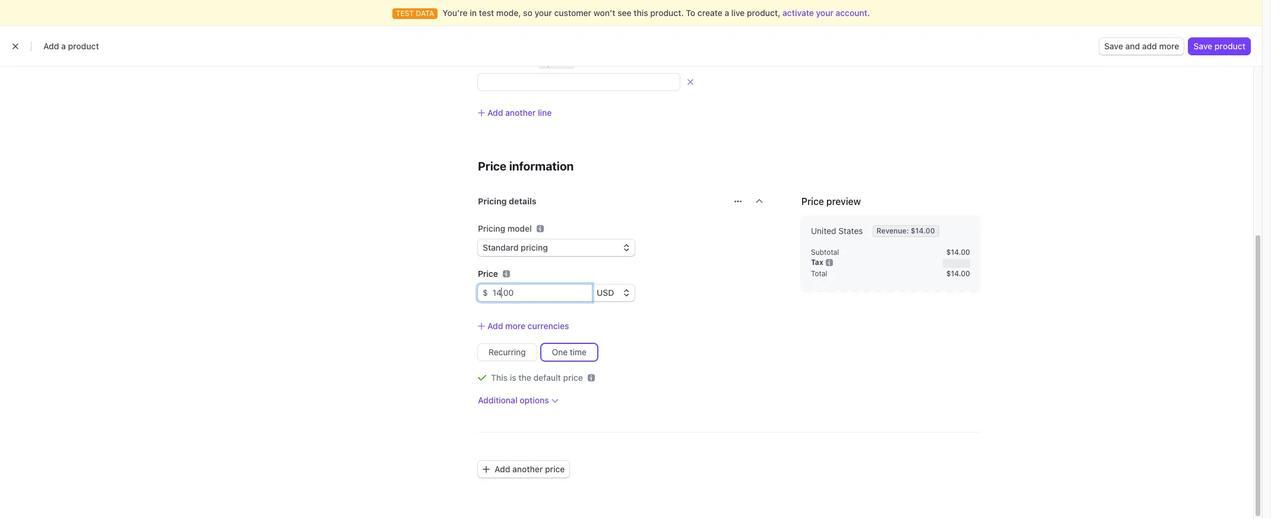Task type: vqa. For each thing, say whether or not it's contained in the screenshot.
changed
no



Task type: locate. For each thing, give the bounding box(es) containing it.
list
[[510, 58, 522, 68]]

1 horizontal spatial a
[[725, 8, 730, 18]]

add
[[488, 30, 503, 40], [43, 41, 59, 51], [488, 108, 503, 118], [488, 321, 503, 331], [495, 464, 511, 474]]

1 vertical spatial price
[[802, 196, 825, 207]]

more
[[537, 33, 557, 43]]

currencies
[[528, 321, 569, 331]]

1 horizontal spatial save
[[1194, 41, 1213, 51]]

products down home 'link' at the left top of page
[[153, 66, 224, 86]]

save
[[1105, 41, 1124, 51], [1194, 41, 1213, 51]]

pricing details
[[478, 196, 537, 206]]

0 vertical spatial info image
[[537, 225, 544, 232]]

more inside "button"
[[506, 30, 526, 40]]

0 vertical spatial pricing
[[478, 196, 507, 206]]

pricing left model
[[478, 223, 506, 233]]

0 horizontal spatial product
[[68, 41, 99, 51]]

another for price
[[513, 464, 543, 474]]

info image
[[537, 225, 544, 232], [826, 259, 833, 266]]

price up $ at the left bottom
[[478, 269, 498, 279]]

another inside button
[[513, 464, 543, 474]]

pricing inside button
[[478, 196, 507, 206]]

your
[[535, 8, 552, 18], [817, 8, 834, 18]]

0 vertical spatial products
[[356, 33, 392, 43]]

a
[[725, 8, 730, 18], [61, 41, 66, 51]]

1 horizontal spatial product
[[1215, 41, 1246, 51]]

more up recurring
[[506, 321, 526, 331]]

united
[[812, 226, 837, 236]]

add another line
[[488, 108, 552, 118]]

price
[[478, 159, 507, 173], [802, 196, 825, 207], [478, 269, 498, 279]]

svg image inside 'add another price' button
[[483, 466, 490, 473]]

info image down subtotal
[[826, 259, 833, 266]]

metadata
[[528, 30, 565, 40]]

0 vertical spatial another
[[506, 108, 536, 118]]

1 horizontal spatial products
[[356, 33, 392, 43]]

customers link
[[293, 31, 348, 45]]

this
[[491, 373, 508, 383]]

0 vertical spatial more
[[506, 30, 526, 40]]

2 save from the left
[[1194, 41, 1213, 51]]

1 vertical spatial price
[[545, 464, 565, 474]]

save and add more button
[[1100, 38, 1185, 55]]

billing link
[[400, 31, 436, 45]]

add for add another line
[[488, 108, 503, 118]]

product,
[[747, 8, 781, 18]]

create
[[698, 8, 723, 18]]

mode,
[[497, 8, 521, 18]]

product inside button
[[1215, 41, 1246, 51]]

2 product from the left
[[1215, 41, 1246, 51]]

balances
[[250, 33, 285, 43]]

add another line button
[[478, 107, 552, 119]]

billing
[[406, 33, 430, 43]]

home
[[159, 33, 182, 43]]

default
[[534, 373, 561, 383]]

add for add more metadata
[[488, 30, 503, 40]]

0 horizontal spatial a
[[61, 41, 66, 51]]

1 vertical spatial pricing
[[478, 223, 506, 233]]

another inside button
[[506, 108, 536, 118]]

save inside button
[[1105, 41, 1124, 51]]

2 vertical spatial more
[[506, 321, 526, 331]]

activate your account link
[[783, 8, 868, 18]]

1 save from the left
[[1105, 41, 1124, 51]]

in
[[470, 8, 477, 18]]

1 vertical spatial a
[[61, 41, 66, 51]]

1 vertical spatial info image
[[826, 259, 833, 266]]

1 vertical spatial svg image
[[483, 466, 490, 473]]

pricing
[[478, 196, 507, 206], [478, 223, 506, 233]]

1 vertical spatial $14.00
[[947, 248, 971, 257]]

developers
[[969, 33, 1013, 43]]

pricing for pricing details
[[478, 196, 507, 206]]

0 horizontal spatial products
[[153, 66, 224, 86]]

your right so
[[535, 8, 552, 18]]

$14.00
[[911, 226, 936, 235], [947, 248, 971, 257], [947, 269, 971, 278]]

pricing up pricing model
[[478, 196, 507, 206]]

1 vertical spatial another
[[513, 464, 543, 474]]

2 vertical spatial $14.00
[[947, 269, 971, 278]]

1 pricing from the top
[[478, 196, 507, 206]]

connect
[[490, 33, 523, 43]]

$
[[483, 288, 488, 298]]

svg image
[[735, 198, 742, 205], [483, 466, 490, 473]]

1 horizontal spatial info image
[[826, 259, 833, 266]]

0 horizontal spatial your
[[535, 8, 552, 18]]

feature
[[478, 58, 508, 68]]

save inside button
[[1194, 41, 1213, 51]]

total
[[812, 269, 828, 278]]

another
[[506, 108, 536, 118], [513, 464, 543, 474]]

None text field
[[478, 74, 680, 90]]

1 vertical spatial products
[[153, 66, 224, 86]]

you're in test mode, so your customer won't see this product. to create a live product, activate your account .
[[443, 8, 871, 18]]

test
[[1026, 33, 1043, 43]]

1 horizontal spatial your
[[817, 8, 834, 18]]

price left the preview
[[802, 196, 825, 207]]

0 horizontal spatial save
[[1105, 41, 1124, 51]]

0 vertical spatial price
[[564, 373, 583, 383]]

united states
[[812, 226, 864, 236]]

more down mode,
[[506, 30, 526, 40]]

product
[[68, 41, 99, 51], [1215, 41, 1246, 51]]

save right add
[[1194, 41, 1213, 51]]

pricing for pricing model
[[478, 223, 506, 233]]

1 product from the left
[[68, 41, 99, 51]]

price for price information
[[478, 159, 507, 173]]

0 vertical spatial svg image
[[735, 198, 742, 205]]

usd button
[[592, 285, 635, 301]]

test mode
[[1026, 33, 1067, 43]]

so
[[523, 8, 533, 18]]

more for metadata
[[506, 30, 526, 40]]

1 horizontal spatial svg image
[[735, 198, 742, 205]]

$14.00 for subtotal
[[947, 248, 971, 257]]

line
[[538, 108, 552, 118]]

products
[[356, 33, 392, 43], [153, 66, 224, 86]]

add inside button
[[488, 108, 503, 118]]

products left billing
[[356, 33, 392, 43]]

balances link
[[244, 31, 291, 45]]

add more currencies
[[488, 321, 569, 331]]

options
[[520, 395, 549, 405]]

0 horizontal spatial svg image
[[483, 466, 490, 473]]

0 vertical spatial price
[[478, 159, 507, 173]]

preview
[[827, 196, 862, 207]]

price up pricing details
[[478, 159, 507, 173]]

one time
[[552, 347, 587, 357]]

pricing model
[[478, 223, 532, 233]]

price
[[564, 373, 583, 383], [545, 464, 565, 474]]

pricing details button
[[471, 188, 728, 211]]

more
[[506, 30, 526, 40], [1160, 41, 1180, 51], [506, 321, 526, 331]]

save left and
[[1105, 41, 1124, 51]]

info image right model
[[537, 225, 544, 232]]

more right add
[[1160, 41, 1180, 51]]

2 pricing from the top
[[478, 223, 506, 233]]

tab list
[[153, 88, 1086, 110]]

your right activate
[[817, 8, 834, 18]]

save for save product
[[1194, 41, 1213, 51]]

add inside "button"
[[488, 30, 503, 40]]



Task type: describe. For each thing, give the bounding box(es) containing it.
more for currencies
[[506, 321, 526, 331]]

price for price preview
[[802, 196, 825, 207]]

save product button
[[1190, 38, 1251, 55]]

save product
[[1194, 41, 1246, 51]]

reports
[[444, 33, 475, 43]]

0 vertical spatial a
[[725, 8, 730, 18]]

one
[[552, 347, 568, 357]]

subtotal
[[812, 248, 840, 257]]

more button
[[531, 31, 575, 45]]

add more metadata
[[488, 30, 565, 40]]

see
[[618, 8, 632, 18]]

time
[[570, 347, 587, 357]]

price information
[[478, 159, 574, 173]]

revenue:
[[877, 226, 909, 235]]

2 your from the left
[[817, 8, 834, 18]]

and
[[1126, 41, 1141, 51]]

tax
[[812, 258, 824, 267]]

add a product
[[43, 41, 99, 51]]

customers
[[299, 33, 342, 43]]

model
[[508, 223, 532, 233]]

add another price button
[[478, 461, 570, 478]]

.
[[868, 8, 871, 18]]

this is the default price
[[491, 373, 583, 383]]

test
[[479, 8, 494, 18]]

is
[[510, 373, 517, 383]]

products link
[[350, 31, 398, 45]]

info element
[[537, 225, 544, 232]]

another for line
[[506, 108, 536, 118]]

feature list
[[478, 58, 522, 68]]

price preview
[[802, 196, 862, 207]]

recurring
[[489, 347, 526, 357]]

add more currencies button
[[478, 320, 569, 332]]

optional
[[542, 59, 571, 68]]

usd
[[597, 288, 615, 298]]

price inside 'add another price' button
[[545, 464, 565, 474]]

customer
[[555, 8, 592, 18]]

states
[[839, 226, 864, 236]]

product.
[[651, 8, 684, 18]]

2 vertical spatial price
[[478, 269, 498, 279]]

add for add another price
[[495, 464, 511, 474]]

1 your from the left
[[535, 8, 552, 18]]

add for add a product
[[43, 41, 59, 51]]

reports link
[[438, 31, 481, 45]]

won't
[[594, 8, 616, 18]]

details
[[509, 196, 537, 206]]

additional options
[[478, 395, 549, 405]]

add more metadata button
[[478, 30, 565, 42]]

save for save and add more
[[1105, 41, 1124, 51]]

the
[[519, 373, 532, 383]]

add for add more currencies
[[488, 321, 503, 331]]

Search… search field
[[474, 6, 766, 20]]

$14.00 for total
[[947, 269, 971, 278]]

mode
[[1045, 33, 1067, 43]]

information
[[510, 159, 574, 173]]

activate
[[783, 8, 814, 18]]

1 vertical spatial more
[[1160, 41, 1180, 51]]

this
[[634, 8, 649, 18]]

0.00 text field
[[488, 285, 592, 301]]

connect link
[[484, 31, 529, 45]]

payments
[[197, 33, 235, 43]]

save and add more
[[1105, 41, 1180, 51]]

you're
[[443, 8, 468, 18]]

live
[[732, 8, 745, 18]]

0 horizontal spatial info image
[[537, 225, 544, 232]]

products inside products link
[[356, 33, 392, 43]]

$ button
[[478, 285, 488, 301]]

developers link
[[963, 31, 1019, 45]]

payments link
[[191, 31, 241, 45]]

revenue: $14.00
[[877, 226, 936, 235]]

home link
[[153, 31, 188, 45]]

additional options button
[[478, 395, 559, 406]]

0 vertical spatial $14.00
[[911, 226, 936, 235]]

add another price
[[495, 464, 565, 474]]

account
[[836, 8, 868, 18]]

add
[[1143, 41, 1158, 51]]

search…
[[493, 9, 523, 18]]

to
[[686, 8, 696, 18]]

additional
[[478, 395, 518, 405]]



